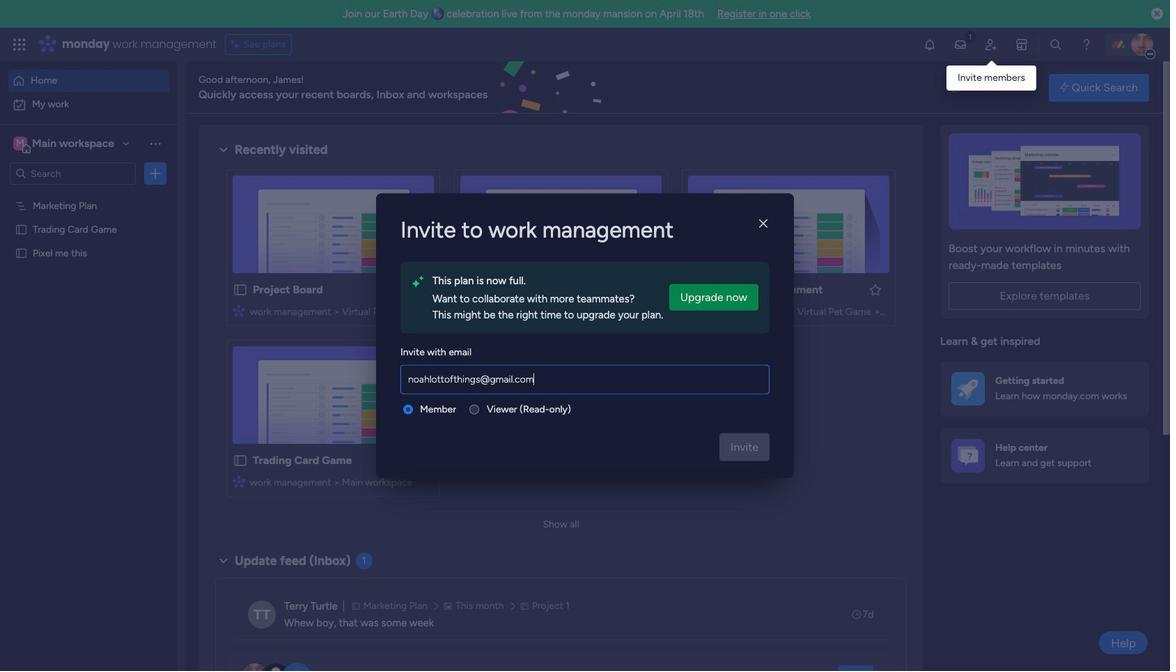 Task type: describe. For each thing, give the bounding box(es) containing it.
terry turtle image
[[248, 601, 276, 629]]

workspace image
[[13, 136, 27, 151]]

add to favorites image
[[869, 283, 883, 296]]

update feed image
[[954, 38, 968, 52]]

monday marketplace image
[[1015, 38, 1029, 52]]

1 element
[[356, 553, 373, 569]]

2 vertical spatial option
[[0, 193, 178, 195]]

upgrade stars new image
[[412, 273, 424, 292]]

workspace selection element
[[13, 135, 116, 153]]

quick search results list box
[[215, 158, 1014, 514]]

invite members image
[[985, 38, 999, 52]]

v2 user feedback image
[[952, 80, 962, 95]]

1 vertical spatial option
[[8, 93, 169, 116]]



Task type: locate. For each thing, give the bounding box(es) containing it.
1 vertical spatial public board image
[[15, 246, 28, 259]]

2 public board image from the top
[[15, 246, 28, 259]]

add to favorites image
[[413, 283, 427, 296]]

templates image image
[[953, 133, 1137, 229]]

public board image
[[15, 222, 28, 236], [15, 246, 28, 259]]

Search in workspace field
[[29, 165, 116, 182]]

close image
[[759, 219, 768, 229]]

1 image
[[964, 29, 977, 44]]

component image
[[233, 304, 245, 317], [688, 304, 701, 317], [233, 475, 245, 487]]

1 public board image from the top
[[15, 222, 28, 236]]

help center element
[[941, 427, 1150, 483]]

getting started element
[[941, 361, 1150, 416]]

component image
[[461, 304, 473, 317]]

james peterson image
[[1132, 33, 1154, 56]]

close update feed (inbox) image
[[215, 553, 232, 569]]

Enter one or more email addresses text field
[[404, 366, 766, 394]]

notifications image
[[923, 38, 937, 52]]

help image
[[1080, 38, 1094, 52]]

component image for add to favorites image
[[688, 304, 701, 317]]

component image for add to favorites icon
[[233, 304, 245, 317]]

option
[[8, 70, 169, 92], [8, 93, 169, 116], [0, 193, 178, 195]]

public board image
[[233, 282, 248, 298], [461, 282, 476, 298], [688, 282, 704, 298], [233, 453, 248, 468]]

0 vertical spatial option
[[8, 70, 169, 92]]

search everything image
[[1049, 38, 1063, 52]]

list box
[[0, 191, 178, 453]]

see plans image
[[231, 37, 244, 52]]

select product image
[[13, 38, 26, 52]]

0 vertical spatial public board image
[[15, 222, 28, 236]]

v2 bolt switch image
[[1061, 80, 1069, 95]]

close recently visited image
[[215, 141, 232, 158]]



Task type: vqa. For each thing, say whether or not it's contained in the screenshot.
second Public board "icon"
no



